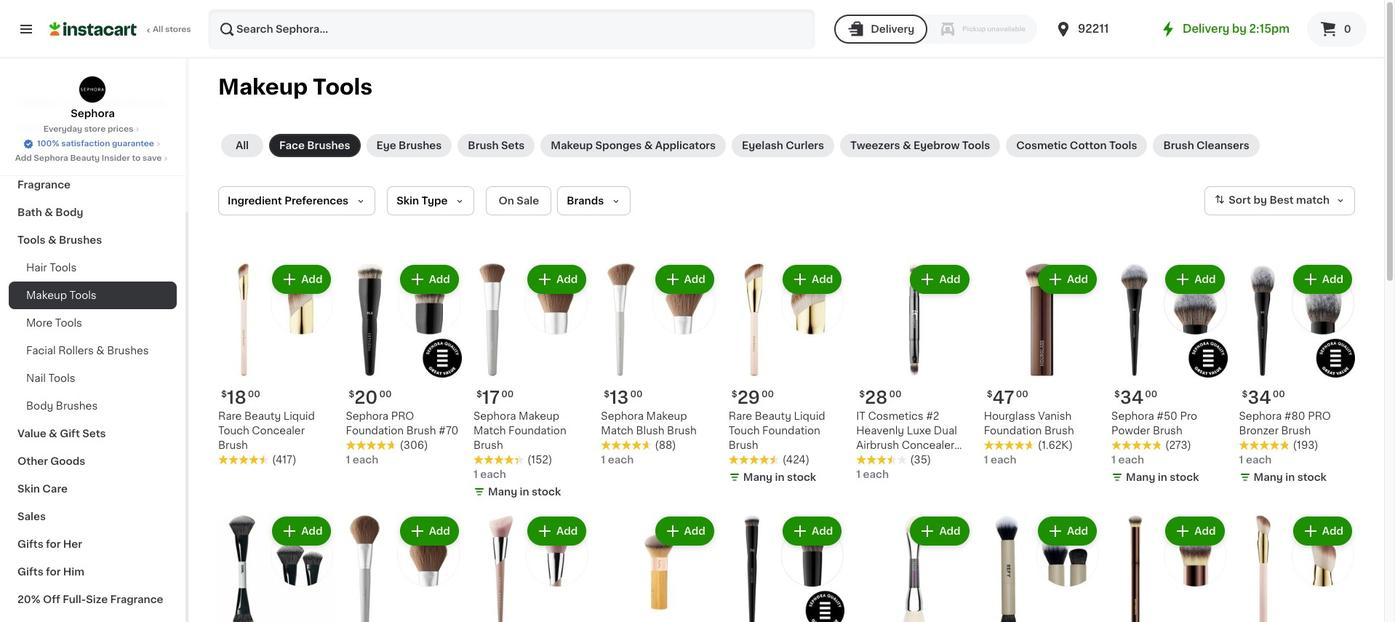 Task type: locate. For each thing, give the bounding box(es) containing it.
face brushes link
[[269, 134, 361, 157]]

brushes right eye
[[399, 140, 442, 151]]

brushes inside eye brushes link
[[399, 140, 442, 151]]

many down sephora makeup match foundation brush
[[488, 487, 517, 497]]

brush down airbrush
[[857, 455, 886, 465]]

1 right (417)
[[346, 455, 350, 465]]

$ for sephora makeup match blush brush
[[604, 390, 610, 399]]

1 down hourglass
[[984, 455, 989, 465]]

0 button
[[1308, 12, 1367, 47]]

cosmetic
[[1017, 140, 1068, 151]]

& for tools & brushes
[[48, 235, 56, 245]]

(417)
[[272, 455, 297, 465]]

gifts for her link
[[9, 530, 177, 558]]

foundation inside sephora makeup match foundation brush
[[509, 426, 567, 436]]

0 horizontal spatial touch
[[218, 426, 249, 436]]

many in stock down (273)
[[1126, 473, 1199, 483]]

hair for hair tools
[[26, 263, 47, 273]]

stock down (152)
[[532, 487, 561, 497]]

0 vertical spatial hair
[[17, 152, 39, 162]]

0 horizontal spatial skin
[[17, 484, 40, 494]]

1 horizontal spatial 34
[[1248, 390, 1272, 406]]

sephora up the bronzer
[[1240, 411, 1282, 422]]

many in stock for foundation
[[488, 487, 561, 497]]

skin type
[[397, 196, 448, 206]]

2 00 from the left
[[379, 390, 392, 399]]

9 $ from the left
[[1242, 390, 1248, 399]]

touch inside rare beauty liquid touch concealer brush
[[218, 426, 249, 436]]

0 vertical spatial fragrance
[[17, 180, 71, 190]]

1 liquid from the left
[[284, 411, 315, 422]]

brushes inside face brushes link
[[307, 140, 350, 151]]

concealer up (35)
[[902, 441, 955, 451]]

29
[[738, 390, 760, 406]]

sephora up powder
[[1112, 411, 1155, 422]]

20%
[[17, 594, 40, 605]]

brush up on at the left top of page
[[468, 140, 499, 151]]

beauty down $ 18 00
[[244, 411, 281, 422]]

care down 100%
[[42, 152, 67, 162]]

1 down powder
[[1112, 455, 1116, 465]]

tools right nail on the bottom left of page
[[48, 373, 75, 383]]

$ for rare beauty liquid touch concealer brush
[[221, 390, 227, 399]]

brush down 17
[[474, 441, 503, 451]]

$ up rare beauty liquid touch foundation brush
[[732, 390, 738, 399]]

fragrance down hair care
[[17, 180, 71, 190]]

sephora down 20
[[346, 411, 389, 422]]

1 each for it cosmetics #2 heavenly luxe dual airbrush concealer brush
[[857, 470, 889, 480]]

$ up hourglass
[[987, 390, 993, 399]]

$ for sephora #80 pro bronzer brush
[[1242, 390, 1248, 399]]

1 horizontal spatial all
[[236, 140, 249, 151]]

5 $ from the left
[[1115, 390, 1121, 399]]

match for 13
[[601, 426, 634, 436]]

& for bath & body
[[45, 207, 53, 218]]

2 gifts from the top
[[17, 567, 43, 577]]

brush up (88)
[[667, 426, 697, 436]]

brushes right face
[[307, 140, 350, 151]]

100%
[[37, 140, 59, 148]]

1 horizontal spatial makeup tools
[[218, 76, 373, 98]]

pro
[[1181, 411, 1198, 422]]

foundation down $ 20 00
[[346, 426, 404, 436]]

0 horizontal spatial sets
[[82, 429, 106, 439]]

brushes for face brushes
[[307, 140, 350, 151]]

00 right 20
[[379, 390, 392, 399]]

2 liquid from the left
[[794, 411, 826, 422]]

1 each down sephora pro foundation brush #70
[[346, 455, 379, 465]]

1 each for sephora #80 pro bronzer brush
[[1240, 455, 1272, 465]]

sephora
[[71, 108, 115, 119], [34, 154, 68, 162], [346, 411, 389, 422], [601, 411, 644, 422], [1112, 411, 1155, 422], [474, 411, 516, 422], [1240, 411, 1282, 422]]

$ up the bronzer
[[1242, 390, 1248, 399]]

brush cleansers link
[[1154, 134, 1260, 157]]

each for sephora makeup match foundation brush
[[480, 470, 506, 480]]

1 for from the top
[[46, 539, 61, 549]]

6 00 from the left
[[501, 390, 514, 399]]

beauty up prices
[[128, 97, 165, 107]]

$ inside $ 28 00
[[859, 390, 865, 399]]

concealer inside rare beauty liquid touch concealer brush
[[252, 426, 305, 436]]

match inside sephora makeup match foundation brush
[[474, 426, 506, 436]]

0 vertical spatial all
[[153, 25, 163, 33]]

(88)
[[655, 441, 676, 451]]

00 right 17
[[501, 390, 514, 399]]

care down 'other goods'
[[42, 484, 68, 494]]

in down (193)
[[1286, 473, 1295, 483]]

brands button
[[558, 186, 631, 215]]

many for sephora #50 pro powder brush
[[1126, 473, 1156, 483]]

each for sephora #80 pro bronzer brush
[[1246, 455, 1272, 465]]

touch down 29
[[729, 426, 760, 436]]

sephora down $ 17 00
[[474, 411, 516, 422]]

brushes down bath & body link
[[59, 235, 102, 245]]

1 down sephora makeup match foundation brush
[[474, 470, 478, 480]]

brush up (306)
[[406, 426, 436, 436]]

1 vertical spatial for
[[46, 567, 61, 577]]

rare inside rare beauty liquid touch concealer brush
[[218, 411, 242, 422]]

2:15pm
[[1250, 23, 1290, 34]]

brush up (1.62k)
[[1045, 426, 1074, 436]]

eyebrow
[[914, 140, 960, 151]]

sephora pro foundation brush #70
[[346, 411, 459, 436]]

ready
[[91, 97, 125, 107]]

makeup tools up more tools
[[26, 290, 97, 301]]

2 $ from the left
[[349, 390, 355, 399]]

brush inside hourglass vanish foundation brush
[[1045, 426, 1074, 436]]

foundation up (424)
[[763, 426, 821, 436]]

1 each for sephora makeup match blush brush
[[601, 455, 634, 465]]

eyelash
[[742, 140, 784, 151]]

& left gift
[[49, 429, 57, 439]]

0 horizontal spatial pro
[[391, 411, 414, 422]]

0 vertical spatial concealer
[[252, 426, 305, 436]]

0 horizontal spatial delivery
[[871, 24, 915, 34]]

care for hair care
[[42, 152, 67, 162]]

00 for rare beauty liquid touch concealer brush
[[248, 390, 260, 399]]

in down (424)
[[775, 473, 785, 483]]

vanish
[[1038, 411, 1072, 422]]

everyday
[[43, 125, 82, 133]]

bath & body
[[17, 207, 83, 218]]

1 pro from the left
[[391, 411, 414, 422]]

0 horizontal spatial concealer
[[252, 426, 305, 436]]

stock down (193)
[[1298, 473, 1327, 483]]

1 horizontal spatial match
[[601, 426, 634, 436]]

holiday party ready beauty
[[17, 97, 165, 107]]

00 inside $ 17 00
[[501, 390, 514, 399]]

1 down sephora makeup match blush brush
[[601, 455, 606, 465]]

many in stock
[[1126, 473, 1199, 483], [743, 473, 816, 483], [1254, 473, 1327, 483], [488, 487, 561, 497]]

each for sephora #50 pro powder brush
[[1119, 455, 1145, 465]]

touch for 18
[[218, 426, 249, 436]]

3 foundation from the left
[[763, 426, 821, 436]]

1 each down powder
[[1112, 455, 1145, 465]]

1 each down hourglass
[[984, 455, 1017, 465]]

1 each for sephora pro foundation brush #70
[[346, 455, 379, 465]]

None search field
[[208, 9, 816, 49]]

00 inside $ 47 00
[[1016, 390, 1029, 399]]

9 00 from the left
[[1273, 390, 1286, 399]]

92211
[[1078, 23, 1109, 34]]

$ 28 00
[[859, 390, 902, 406]]

makeup
[[218, 76, 308, 98], [17, 124, 60, 135], [551, 140, 593, 151], [26, 290, 67, 301], [647, 411, 687, 422], [519, 411, 560, 422]]

foundation inside sephora pro foundation brush #70
[[346, 426, 404, 436]]

sephora logo image
[[79, 76, 107, 103]]

tools & brushes
[[17, 235, 102, 245]]

skin inside "link"
[[17, 484, 40, 494]]

1 vertical spatial skin
[[17, 484, 40, 494]]

7 00 from the left
[[762, 390, 774, 399]]

all link
[[221, 134, 263, 157]]

eye brushes link
[[366, 134, 452, 157]]

00 inside $ 18 00
[[248, 390, 260, 399]]

add button
[[274, 266, 330, 293], [401, 266, 458, 293], [529, 266, 585, 293], [657, 266, 713, 293], [784, 266, 841, 293], [912, 266, 968, 293], [1040, 266, 1096, 293], [1167, 266, 1224, 293], [1295, 266, 1351, 293], [274, 518, 330, 545], [401, 518, 458, 545], [529, 518, 585, 545], [657, 518, 713, 545], [784, 518, 841, 545], [912, 518, 968, 545], [1040, 518, 1096, 545], [1167, 518, 1224, 545], [1295, 518, 1351, 545]]

1 vertical spatial makeup tools
[[26, 290, 97, 301]]

tools down hair tools link
[[70, 290, 97, 301]]

makeup inside sephora makeup match foundation brush
[[519, 411, 560, 422]]

makeup up (152)
[[519, 411, 560, 422]]

sales link
[[9, 503, 177, 530]]

$ for sephora makeup match foundation brush
[[477, 390, 482, 399]]

rare
[[218, 411, 242, 422], [729, 411, 752, 422]]

for left him
[[46, 567, 61, 577]]

pro up (306)
[[391, 411, 414, 422]]

brushes for body brushes
[[56, 401, 98, 411]]

1 horizontal spatial skin
[[397, 196, 419, 206]]

$ inside $ 20 00
[[349, 390, 355, 399]]

fragrance link
[[9, 171, 177, 199]]

liquid inside rare beauty liquid touch concealer brush
[[284, 411, 315, 422]]

& up hair tools at left
[[48, 235, 56, 245]]

blush
[[636, 426, 665, 436]]

1 horizontal spatial concealer
[[902, 441, 955, 451]]

8 00 from the left
[[1016, 390, 1029, 399]]

all inside all "link"
[[236, 140, 249, 151]]

stock for sephora #80 pro bronzer brush
[[1298, 473, 1327, 483]]

2 for from the top
[[46, 567, 61, 577]]

insider
[[102, 154, 130, 162]]

$ 34 00
[[1115, 390, 1158, 406], [1242, 390, 1286, 406]]

facial rollers & brushes link
[[9, 337, 177, 365]]

gifts for gifts for her
[[17, 539, 43, 549]]

0 vertical spatial skin
[[397, 196, 419, 206]]

0 horizontal spatial match
[[474, 426, 506, 436]]

brush inside it cosmetics #2 heavenly luxe dual airbrush concealer brush
[[857, 455, 886, 465]]

beauty down satisfaction
[[70, 154, 100, 162]]

hair down tools & brushes
[[26, 263, 47, 273]]

skin care link
[[9, 475, 177, 503]]

each for it cosmetics #2 heavenly luxe dual airbrush concealer brush
[[863, 470, 889, 480]]

add
[[15, 154, 32, 162], [301, 274, 323, 285], [429, 274, 450, 285], [557, 274, 578, 285], [684, 274, 706, 285], [812, 274, 833, 285], [940, 274, 961, 285], [1067, 274, 1089, 285], [1195, 274, 1216, 285], [1323, 274, 1344, 285], [301, 526, 323, 537], [429, 526, 450, 537], [557, 526, 578, 537], [684, 526, 706, 537], [812, 526, 833, 537], [940, 526, 961, 537], [1067, 526, 1089, 537], [1195, 526, 1216, 537], [1323, 526, 1344, 537]]

100% satisfaction guarantee button
[[23, 135, 163, 150]]

1 down the bronzer
[[1240, 455, 1244, 465]]

all inside all stores link
[[153, 25, 163, 33]]

1 horizontal spatial pro
[[1308, 411, 1332, 422]]

each down sephora pro foundation brush #70
[[353, 455, 379, 465]]

0 horizontal spatial fragrance
[[17, 180, 71, 190]]

2 $ 34 00 from the left
[[1242, 390, 1286, 406]]

00 right the 18 at the bottom left of the page
[[248, 390, 260, 399]]

liquid
[[284, 411, 315, 422], [794, 411, 826, 422]]

★★★★★
[[346, 440, 397, 451], [346, 440, 397, 451], [601, 440, 652, 451], [601, 440, 652, 451], [1112, 440, 1163, 451], [1112, 440, 1163, 451], [984, 441, 1035, 451], [984, 441, 1035, 451], [1240, 441, 1290, 451], [1240, 441, 1290, 451], [218, 455, 269, 465], [218, 455, 269, 465], [857, 455, 908, 465], [857, 455, 908, 465], [474, 455, 525, 465], [474, 455, 525, 465], [729, 455, 780, 465], [729, 455, 780, 465]]

liquid inside rare beauty liquid touch foundation brush
[[794, 411, 826, 422]]

$ up sephora pro foundation brush #70
[[349, 390, 355, 399]]

$ 34 00 for #80
[[1242, 390, 1286, 406]]

skin
[[397, 196, 419, 206], [17, 484, 40, 494]]

6 $ from the left
[[477, 390, 482, 399]]

makeup inside "link"
[[26, 290, 67, 301]]

0 horizontal spatial liquid
[[284, 411, 315, 422]]

skin inside dropdown button
[[397, 196, 419, 206]]

skin type button
[[387, 186, 475, 215]]

0 horizontal spatial rare
[[218, 411, 242, 422]]

sephora inside sephora makeup match foundation brush
[[474, 411, 516, 422]]

0 horizontal spatial makeup tools
[[26, 290, 97, 301]]

00 inside $ 20 00
[[379, 390, 392, 399]]

0 horizontal spatial $ 34 00
[[1115, 390, 1158, 406]]

$ 34 00 up the bronzer
[[1242, 390, 1286, 406]]

delivery inside button
[[871, 24, 915, 34]]

sephora inside sephora #50 pro powder brush
[[1112, 411, 1155, 422]]

on sale button
[[486, 186, 552, 215]]

match left the blush
[[601, 426, 634, 436]]

brush down 29
[[729, 441, 759, 451]]

sephora for sephora makeup match blush brush
[[601, 411, 644, 422]]

2 touch from the left
[[729, 426, 760, 436]]

brush sets link
[[458, 134, 535, 157]]

size
[[86, 594, 108, 605]]

by inside field
[[1254, 195, 1267, 205]]

sephora inside sephora pro foundation brush #70
[[346, 411, 389, 422]]

tools right "eyebrow"
[[962, 140, 990, 151]]

care inside "link"
[[42, 484, 68, 494]]

00 up #80
[[1273, 390, 1286, 399]]

tools
[[313, 76, 373, 98], [962, 140, 990, 151], [1110, 140, 1138, 151], [17, 235, 45, 245], [50, 263, 77, 273], [70, 290, 97, 301], [55, 318, 82, 328], [48, 373, 75, 383]]

best match
[[1270, 195, 1330, 205]]

sephora for sephora #80 pro bronzer brush
[[1240, 411, 1282, 422]]

0 horizontal spatial all
[[153, 25, 163, 33]]

makeup left sponges
[[551, 140, 593, 151]]

$ for sephora pro foundation brush #70
[[349, 390, 355, 399]]

34
[[1121, 390, 1144, 406], [1248, 390, 1272, 406]]

0 horizontal spatial by
[[1233, 23, 1247, 34]]

3 $ from the left
[[604, 390, 610, 399]]

$ inside "$ 13 00"
[[604, 390, 610, 399]]

many for sephora #80 pro bronzer brush
[[1254, 473, 1283, 483]]

1 for hourglass vanish foundation brush
[[984, 455, 989, 465]]

8 $ from the left
[[987, 390, 993, 399]]

0 horizontal spatial 34
[[1121, 390, 1144, 406]]

0
[[1344, 24, 1352, 34]]

$ up it in the bottom right of the page
[[859, 390, 865, 399]]

stock for sephora #50 pro powder brush
[[1170, 473, 1199, 483]]

rare down 29
[[729, 411, 752, 422]]

00 for it cosmetics #2 heavenly luxe dual airbrush concealer brush
[[890, 390, 902, 399]]

brands
[[567, 196, 604, 206]]

1 each for sephora makeup match foundation brush
[[474, 470, 506, 480]]

1 match from the left
[[601, 426, 634, 436]]

each for sephora pro foundation brush #70
[[353, 455, 379, 465]]

1 horizontal spatial by
[[1254, 195, 1267, 205]]

delivery button
[[835, 15, 928, 44]]

00 right 28
[[890, 390, 902, 399]]

many for sephora makeup match foundation brush
[[488, 487, 517, 497]]

prices
[[108, 125, 133, 133]]

1 horizontal spatial $ 34 00
[[1242, 390, 1286, 406]]

34 up the bronzer
[[1248, 390, 1272, 406]]

makeup down hair tools at left
[[26, 290, 67, 301]]

00 inside "$ 13 00"
[[630, 390, 643, 399]]

eye brushes
[[377, 140, 442, 151]]

rare for 18
[[218, 411, 242, 422]]

1 for sephora makeup match foundation brush
[[474, 470, 478, 480]]

1 gifts from the top
[[17, 539, 43, 549]]

delivery
[[1183, 23, 1230, 34], [871, 24, 915, 34]]

body down nail on the bottom left of page
[[26, 401, 53, 411]]

brush inside sephora makeup match blush brush
[[667, 426, 697, 436]]

$
[[221, 390, 227, 399], [349, 390, 355, 399], [604, 390, 610, 399], [859, 390, 865, 399], [1115, 390, 1121, 399], [477, 390, 482, 399], [732, 390, 738, 399], [987, 390, 993, 399], [1242, 390, 1248, 399]]

all for all
[[236, 140, 249, 151]]

0 vertical spatial body
[[56, 207, 83, 218]]

2 34 from the left
[[1248, 390, 1272, 406]]

match
[[1297, 195, 1330, 205]]

liquid for 18
[[284, 411, 315, 422]]

each down airbrush
[[863, 470, 889, 480]]

satisfaction
[[61, 140, 110, 148]]

in for foundation
[[520, 487, 529, 497]]

1 vertical spatial all
[[236, 140, 249, 151]]

match inside sephora makeup match blush brush
[[601, 426, 634, 436]]

in for powder
[[1158, 473, 1168, 483]]

makeup tools link
[[9, 282, 177, 309]]

brush down the 18 at the bottom left of the page
[[218, 441, 248, 451]]

concealer inside it cosmetics #2 heavenly luxe dual airbrush concealer brush
[[902, 441, 955, 451]]

liquid up (417)
[[284, 411, 315, 422]]

1 vertical spatial body
[[26, 401, 53, 411]]

body up tools & brushes
[[56, 207, 83, 218]]

makeup tools up face
[[218, 76, 373, 98]]

hair
[[17, 152, 39, 162], [26, 263, 47, 273]]

brushes up nail tools link at the bottom left
[[107, 346, 149, 356]]

stock down (424)
[[787, 473, 816, 483]]

00 for sephora #50 pro powder brush
[[1146, 390, 1158, 399]]

Search field
[[210, 10, 814, 48]]

sponges
[[596, 140, 642, 151]]

pro right #80
[[1308, 411, 1332, 422]]

1 $ from the left
[[221, 390, 227, 399]]

4 00 from the left
[[890, 390, 902, 399]]

ingredient preferences
[[228, 196, 349, 206]]

product group containing 13
[[601, 262, 717, 467]]

0 vertical spatial care
[[42, 152, 67, 162]]

brush inside rare beauty liquid touch concealer brush
[[218, 441, 248, 451]]

1 34 from the left
[[1121, 390, 1144, 406]]

all left face
[[236, 140, 249, 151]]

service type group
[[835, 15, 1038, 44]]

0 vertical spatial sets
[[501, 140, 525, 151]]

1 horizontal spatial body
[[56, 207, 83, 218]]

product group containing 29
[[729, 262, 845, 488]]

1 vertical spatial fragrance
[[110, 594, 163, 605]]

2 foundation from the left
[[509, 426, 567, 436]]

2 rare from the left
[[729, 411, 752, 422]]

1 foundation from the left
[[346, 426, 404, 436]]

1 vertical spatial concealer
[[902, 441, 955, 451]]

bronzer
[[1240, 426, 1279, 436]]

match for 17
[[474, 426, 506, 436]]

17
[[482, 390, 500, 406]]

makeup sponges & applicators link
[[541, 134, 726, 157]]

2 match from the left
[[474, 426, 506, 436]]

2 pro from the left
[[1308, 411, 1332, 422]]

$ inside $ 47 00
[[987, 390, 993, 399]]

sephora for sephora #50 pro powder brush
[[1112, 411, 1155, 422]]

pro
[[391, 411, 414, 422], [1308, 411, 1332, 422]]

rare inside rare beauty liquid touch foundation brush
[[729, 411, 752, 422]]

for
[[46, 539, 61, 549], [46, 567, 61, 577]]

applicators
[[655, 140, 716, 151]]

00 inside $ 28 00
[[890, 390, 902, 399]]

tools down tools & brushes
[[50, 263, 77, 273]]

1 horizontal spatial rare
[[729, 411, 752, 422]]

brushes for eye brushes
[[399, 140, 442, 151]]

1 down airbrush
[[857, 470, 861, 480]]

1 each down the bronzer
[[1240, 455, 1272, 465]]

tweezers & eyebrow tools link
[[840, 134, 1001, 157]]

5 00 from the left
[[1146, 390, 1158, 399]]

foundation inside rare beauty liquid touch foundation brush
[[763, 426, 821, 436]]

3 00 from the left
[[630, 390, 643, 399]]

beauty inside rare beauty liquid touch concealer brush
[[244, 411, 281, 422]]

by
[[1233, 23, 1247, 34], [1254, 195, 1267, 205]]

1 vertical spatial by
[[1254, 195, 1267, 205]]

4 foundation from the left
[[984, 426, 1042, 436]]

brush down #50
[[1153, 426, 1183, 436]]

0 vertical spatial for
[[46, 539, 61, 549]]

$ inside $ 29 00
[[732, 390, 738, 399]]

product group
[[218, 262, 334, 467], [346, 262, 462, 467], [474, 262, 590, 502], [601, 262, 717, 467], [729, 262, 845, 488], [857, 262, 973, 482], [984, 262, 1100, 467], [1112, 262, 1228, 488], [1240, 262, 1356, 488], [218, 514, 334, 622], [346, 514, 462, 622], [474, 514, 590, 622], [601, 514, 717, 622], [729, 514, 845, 622], [857, 514, 973, 622], [984, 514, 1100, 622], [1112, 514, 1228, 622], [1240, 514, 1356, 622]]

beauty down $ 29 00
[[755, 411, 792, 422]]

1 each down sephora makeup match blush brush
[[601, 455, 634, 465]]

& for tweezers & eyebrow tools
[[903, 140, 911, 151]]

each down hourglass
[[991, 455, 1017, 465]]

1 vertical spatial sets
[[82, 429, 106, 439]]

00
[[248, 390, 260, 399], [379, 390, 392, 399], [630, 390, 643, 399], [890, 390, 902, 399], [1146, 390, 1158, 399], [501, 390, 514, 399], [762, 390, 774, 399], [1016, 390, 1029, 399], [1273, 390, 1286, 399]]

touch inside rare beauty liquid touch foundation brush
[[729, 426, 760, 436]]

1 rare from the left
[[218, 411, 242, 422]]

brush inside sephora makeup match foundation brush
[[474, 441, 503, 451]]

1 touch from the left
[[218, 426, 249, 436]]

1 $ 34 00 from the left
[[1115, 390, 1158, 406]]

many in stock for bronzer
[[1254, 473, 1327, 483]]

1 vertical spatial care
[[42, 484, 68, 494]]

brushes inside the body brushes link
[[56, 401, 98, 411]]

1 each for sephora #50 pro powder brush
[[1112, 455, 1145, 465]]

00 inside $ 29 00
[[762, 390, 774, 399]]

4 $ from the left
[[859, 390, 865, 399]]

0 vertical spatial gifts
[[17, 539, 43, 549]]

hair down 100%
[[17, 152, 39, 162]]

1 vertical spatial hair
[[26, 263, 47, 273]]

body
[[56, 207, 83, 218], [26, 401, 53, 411]]

ingredient preferences button
[[218, 186, 376, 215]]

00 right 29
[[762, 390, 774, 399]]

00 up #50
[[1146, 390, 1158, 399]]

airbrush
[[857, 441, 899, 451]]

hourglass vanish foundation brush
[[984, 411, 1074, 436]]

sephora inside sephora #80 pro bronzer brush
[[1240, 411, 1282, 422]]

0 vertical spatial by
[[1233, 23, 1247, 34]]

sephora link
[[71, 76, 115, 121]]

1 horizontal spatial delivery
[[1183, 23, 1230, 34]]

34 up powder
[[1121, 390, 1144, 406]]

$ 34 00 up sephora #50 pro powder brush
[[1115, 390, 1158, 406]]

$ up sephora makeup match blush brush
[[604, 390, 610, 399]]

match down 17
[[474, 426, 506, 436]]

7 $ from the left
[[732, 390, 738, 399]]

all stores link
[[49, 9, 192, 49]]

1 vertical spatial gifts
[[17, 567, 43, 577]]

sort
[[1229, 195, 1252, 205]]

sephora inside sephora makeup match blush brush
[[601, 411, 644, 422]]

many in stock down (152)
[[488, 487, 561, 497]]

00 for sephora pro foundation brush #70
[[379, 390, 392, 399]]

0 horizontal spatial body
[[26, 401, 53, 411]]

foundation down hourglass
[[984, 426, 1042, 436]]

1 00 from the left
[[248, 390, 260, 399]]

$ inside $ 17 00
[[477, 390, 482, 399]]

1 horizontal spatial liquid
[[794, 411, 826, 422]]

product group containing 17
[[474, 262, 590, 502]]

1 horizontal spatial touch
[[729, 426, 760, 436]]

by right sort
[[1254, 195, 1267, 205]]

liquid for 29
[[794, 411, 826, 422]]

brushes up gift
[[56, 401, 98, 411]]

$ inside $ 18 00
[[221, 390, 227, 399]]



Task type: vqa. For each thing, say whether or not it's contained in the screenshot.


Task type: describe. For each thing, give the bounding box(es) containing it.
00 for sephora makeup match blush brush
[[630, 390, 643, 399]]

$ for sephora #50 pro powder brush
[[1115, 390, 1121, 399]]

touch for 29
[[729, 426, 760, 436]]

everyday store prices link
[[43, 124, 142, 135]]

tools up the face brushes
[[313, 76, 373, 98]]

more tools link
[[9, 309, 177, 337]]

product group containing 47
[[984, 262, 1100, 467]]

nail
[[26, 373, 46, 383]]

hair tools
[[26, 263, 77, 273]]

00 for hourglass vanish foundation brush
[[1016, 390, 1029, 399]]

& right rollers
[[96, 346, 104, 356]]

other goods link
[[9, 447, 177, 475]]

92211 button
[[1055, 9, 1142, 49]]

brush cleansers
[[1164, 140, 1250, 151]]

brush inside sephora #50 pro powder brush
[[1153, 426, 1183, 436]]

sort by
[[1229, 195, 1267, 205]]

skin care
[[17, 484, 68, 494]]

20% off full-size fragrance link
[[9, 586, 177, 613]]

stock for sephora makeup match foundation brush
[[532, 487, 561, 497]]

foundation inside hourglass vanish foundation brush
[[984, 426, 1042, 436]]

hair care link
[[9, 143, 177, 171]]

(152)
[[527, 455, 553, 465]]

brush left cleansers
[[1164, 140, 1195, 151]]

1 horizontal spatial fragrance
[[110, 594, 163, 605]]

1 for sephora #50 pro powder brush
[[1112, 455, 1116, 465]]

cotton
[[1070, 140, 1107, 151]]

facial rollers & brushes
[[26, 346, 149, 356]]

more
[[26, 318, 53, 328]]

(193)
[[1293, 441, 1319, 451]]

1 horizontal spatial sets
[[501, 140, 525, 151]]

100% satisfaction guarantee
[[37, 140, 154, 148]]

holiday
[[17, 97, 58, 107]]

face
[[279, 140, 305, 151]]

& for value & gift sets
[[49, 429, 57, 439]]

each for hourglass vanish foundation brush
[[991, 455, 1017, 465]]

instacart logo image
[[49, 20, 137, 38]]

save
[[143, 154, 162, 162]]

brush sets
[[468, 140, 525, 151]]

hourglass
[[984, 411, 1036, 422]]

more tools
[[26, 318, 82, 328]]

$ 29 00
[[732, 390, 774, 406]]

body inside the body brushes link
[[26, 401, 53, 411]]

all for all stores
[[153, 25, 163, 33]]

gifts for him link
[[9, 558, 177, 586]]

off
[[43, 594, 60, 605]]

powder
[[1112, 426, 1151, 436]]

product group containing 20
[[346, 262, 462, 467]]

20% off full-size fragrance
[[17, 594, 163, 605]]

makeup tools inside "link"
[[26, 290, 97, 301]]

lists
[[41, 45, 66, 55]]

body inside bath & body link
[[56, 207, 83, 218]]

cosmetic cotton tools
[[1017, 140, 1138, 151]]

by for delivery
[[1233, 23, 1247, 34]]

(306)
[[400, 441, 428, 451]]

$ 47 00
[[987, 390, 1029, 406]]

pro inside sephora pro foundation brush #70
[[391, 411, 414, 422]]

body brushes link
[[9, 392, 177, 420]]

beauty inside rare beauty liquid touch foundation brush
[[755, 411, 792, 422]]

1 each for hourglass vanish foundation brush
[[984, 455, 1017, 465]]

tweezers
[[851, 140, 901, 151]]

tweezers & eyebrow tools
[[851, 140, 990, 151]]

sephora #80 pro bronzer brush
[[1240, 411, 1332, 436]]

tools down bath
[[17, 235, 45, 245]]

brush inside rare beauty liquid touch foundation brush
[[729, 441, 759, 451]]

makeup up 100%
[[17, 124, 60, 135]]

00 for sephora makeup match foundation brush
[[501, 390, 514, 399]]

goods
[[50, 456, 85, 466]]

add sephora beauty insider to save
[[15, 154, 162, 162]]

pro inside sephora #80 pro bronzer brush
[[1308, 411, 1332, 422]]

$ for hourglass vanish foundation brush
[[987, 390, 993, 399]]

sephora down holiday party ready beauty
[[71, 108, 115, 119]]

type
[[422, 196, 448, 206]]

brush inside sephora pro foundation brush #70
[[406, 426, 436, 436]]

gifts for gifts for him
[[17, 567, 43, 577]]

in for bronzer
[[1286, 473, 1295, 483]]

$ for rare beauty liquid touch foundation brush
[[732, 390, 738, 399]]

many in stock down (424)
[[743, 473, 816, 483]]

other goods
[[17, 456, 85, 466]]

sephora for sephora pro foundation brush #70
[[346, 411, 389, 422]]

delivery by 2:15pm
[[1183, 23, 1290, 34]]

many down rare beauty liquid touch foundation brush
[[743, 473, 773, 483]]

value
[[17, 429, 46, 439]]

sales
[[17, 512, 46, 522]]

for for her
[[46, 539, 61, 549]]

& right sponges
[[644, 140, 653, 151]]

#80
[[1285, 411, 1306, 422]]

skin for skin care
[[17, 484, 40, 494]]

brushes inside facial rollers & brushes link
[[107, 346, 149, 356]]

gift
[[60, 429, 80, 439]]

brushes inside tools & brushes link
[[59, 235, 102, 245]]

bath
[[17, 207, 42, 218]]

(1.62k)
[[1038, 441, 1073, 451]]

#70
[[439, 426, 459, 436]]

everyday store prices
[[43, 125, 133, 133]]

store
[[84, 125, 106, 133]]

sephora makeup match foundation brush
[[474, 411, 567, 451]]

him
[[63, 567, 84, 577]]

brush inside sephora #80 pro bronzer brush
[[1282, 426, 1311, 436]]

rare for 29
[[729, 411, 752, 422]]

$ for it cosmetics #2 heavenly luxe dual airbrush concealer brush
[[859, 390, 865, 399]]

other
[[17, 456, 48, 466]]

luxe
[[907, 426, 932, 436]]

00 for sephora #80 pro bronzer brush
[[1273, 390, 1286, 399]]

for for him
[[46, 567, 61, 577]]

eye
[[377, 140, 396, 151]]

00 for rare beauty liquid touch foundation brush
[[762, 390, 774, 399]]

$ 34 00 for #50
[[1115, 390, 1158, 406]]

Best match Sort by field
[[1205, 186, 1356, 215]]

stores
[[165, 25, 191, 33]]

hair care
[[17, 152, 67, 162]]

tools right cotton
[[1110, 140, 1138, 151]]

makeup up all "link"
[[218, 76, 308, 98]]

product group containing 18
[[218, 262, 334, 467]]

1 for sephora pro foundation brush #70
[[346, 455, 350, 465]]

rare beauty liquid touch foundation brush
[[729, 411, 826, 451]]

34 for sephora #50 pro powder brush
[[1121, 390, 1144, 406]]

by for sort
[[1254, 195, 1267, 205]]

heavenly
[[857, 426, 905, 436]]

skin for skin type
[[397, 196, 419, 206]]

0 vertical spatial makeup tools
[[218, 76, 373, 98]]

sephora makeup match blush brush
[[601, 411, 697, 436]]

care for skin care
[[42, 484, 68, 494]]

tools up rollers
[[55, 318, 82, 328]]

bath & body link
[[9, 199, 177, 226]]

best
[[1270, 195, 1294, 205]]

rare beauty liquid touch concealer brush
[[218, 411, 315, 451]]

47
[[993, 390, 1015, 406]]

tools & brushes link
[[9, 226, 177, 254]]

holiday party ready beauty link
[[9, 88, 177, 116]]

sephora for sephora makeup match foundation brush
[[474, 411, 516, 422]]

cleansers
[[1197, 140, 1250, 151]]

hair for hair care
[[17, 152, 39, 162]]

rollers
[[58, 346, 94, 356]]

product group containing 28
[[857, 262, 973, 482]]

delivery for delivery by 2:15pm
[[1183, 23, 1230, 34]]

(273)
[[1166, 441, 1192, 451]]

#2
[[926, 411, 940, 422]]

preferences
[[285, 196, 349, 206]]

gifts for him
[[17, 567, 84, 577]]

on
[[499, 196, 514, 206]]

value & gift sets link
[[9, 420, 177, 447]]

nail tools
[[26, 373, 75, 383]]

face brushes
[[279, 140, 350, 151]]

20
[[355, 390, 378, 406]]

1 for sephora makeup match blush brush
[[601, 455, 606, 465]]

1 for it cosmetics #2 heavenly luxe dual airbrush concealer brush
[[857, 470, 861, 480]]

sephora down 100%
[[34, 154, 68, 162]]

delivery for delivery
[[871, 24, 915, 34]]

facial
[[26, 346, 56, 356]]

1 for sephora #80 pro bronzer brush
[[1240, 455, 1244, 465]]

sephora #50 pro powder brush
[[1112, 411, 1198, 436]]

many in stock for powder
[[1126, 473, 1199, 483]]

makeup inside sephora makeup match blush brush
[[647, 411, 687, 422]]

ingredient
[[228, 196, 282, 206]]

each for sephora makeup match blush brush
[[608, 455, 634, 465]]

tools inside "link"
[[70, 290, 97, 301]]

party
[[60, 97, 89, 107]]

34 for sephora #80 pro bronzer brush
[[1248, 390, 1272, 406]]



